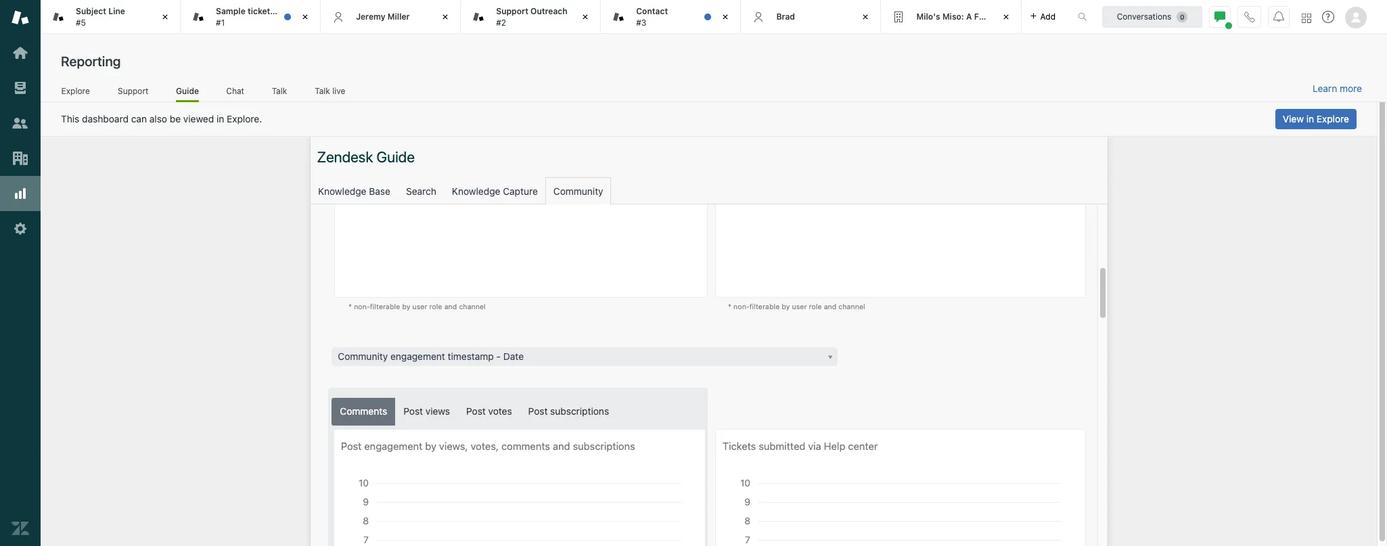 Task type: vqa. For each thing, say whether or not it's contained in the screenshot.
Guide
yes



Task type: describe. For each thing, give the bounding box(es) containing it.
talk live link
[[315, 86, 346, 100]]

jeremy miller
[[356, 11, 410, 22]]

sample
[[216, 6, 246, 16]]

close image inside "brad" tab
[[859, 10, 873, 24]]

1 in from the left
[[217, 113, 224, 125]]

tab containing support outreach
[[461, 0, 601, 34]]

in inside button
[[1307, 113, 1315, 125]]

notifications image
[[1274, 11, 1285, 22]]

conversations
[[1117, 11, 1172, 21]]

also
[[149, 113, 167, 125]]

guide link
[[176, 86, 199, 102]]

learn more link
[[1313, 83, 1363, 95]]

button displays agent's chat status as online. image
[[1215, 11, 1226, 22]]

chat link
[[226, 86, 245, 100]]

ticket
[[313, 6, 335, 16]]

a
[[967, 11, 972, 22]]

miller
[[388, 11, 410, 22]]

explore.
[[227, 113, 262, 125]]

dashboard
[[82, 113, 129, 125]]

contact
[[637, 6, 668, 16]]

1 close image from the left
[[158, 10, 172, 24]]

milo's
[[917, 11, 941, 22]]

explore link
[[61, 86, 90, 100]]

explore inside button
[[1317, 113, 1350, 125]]

close image inside tab
[[299, 10, 312, 24]]

talk link
[[272, 86, 287, 100]]

brad
[[777, 11, 795, 22]]

line
[[108, 6, 125, 16]]

live
[[333, 86, 345, 96]]

jeremy miller tab
[[321, 0, 461, 34]]

admin image
[[12, 220, 29, 238]]

learn more
[[1313, 83, 1363, 94]]

view in explore
[[1283, 113, 1350, 125]]

talk for talk
[[272, 86, 287, 96]]

zendesk image
[[12, 520, 29, 537]]

customers image
[[12, 114, 29, 132]]

reporting image
[[12, 185, 29, 202]]

tabs tab list
[[41, 0, 1064, 34]]

conversations button
[[1103, 6, 1203, 27]]

subject
[[76, 6, 106, 16]]



Task type: locate. For each thing, give the bounding box(es) containing it.
1 horizontal spatial in
[[1307, 113, 1315, 125]]

close image right miller
[[439, 10, 452, 24]]

jeremy
[[356, 11, 386, 22]]

support for support outreach #2
[[496, 6, 529, 16]]

explore
[[61, 86, 90, 96], [1317, 113, 1350, 125]]

close image for milo's miso: a foodlez subsidiary
[[1000, 10, 1013, 24]]

#1
[[216, 17, 225, 27]]

add
[[1041, 11, 1056, 21]]

the
[[297, 6, 310, 16]]

in
[[217, 113, 224, 125], [1307, 113, 1315, 125]]

4 tab from the left
[[601, 0, 742, 34]]

main element
[[0, 0, 41, 546]]

0 horizontal spatial in
[[217, 113, 224, 125]]

1 vertical spatial support
[[118, 86, 149, 96]]

sample ticket: meet the ticket #1
[[216, 6, 335, 27]]

1 horizontal spatial explore
[[1317, 113, 1350, 125]]

close image right outreach
[[579, 10, 593, 24]]

#2
[[496, 17, 506, 27]]

2 tab from the left
[[181, 0, 335, 34]]

2 horizontal spatial close image
[[1000, 10, 1013, 24]]

explore up this
[[61, 86, 90, 96]]

subject line #5
[[76, 6, 125, 27]]

organizations image
[[12, 150, 29, 167]]

1 horizontal spatial talk
[[315, 86, 330, 96]]

3 tab from the left
[[461, 0, 601, 34]]

support inside support outreach #2
[[496, 6, 529, 16]]

close image right line
[[158, 10, 172, 24]]

foodlez
[[975, 11, 1006, 22]]

add button
[[1022, 0, 1064, 33]]

more
[[1340, 83, 1363, 94]]

this dashboard can also be viewed in explore.
[[61, 113, 262, 125]]

reporting
[[61, 53, 121, 69]]

milo's miso: a foodlez subsidiary
[[917, 11, 1051, 22]]

support for support
[[118, 86, 149, 96]]

2 close image from the left
[[579, 10, 593, 24]]

2 close image from the left
[[439, 10, 452, 24]]

3 close image from the left
[[1000, 10, 1013, 24]]

1 horizontal spatial close image
[[439, 10, 452, 24]]

0 horizontal spatial support
[[118, 86, 149, 96]]

close image left the brad
[[719, 10, 733, 24]]

meet
[[275, 6, 295, 16]]

viewed
[[183, 113, 214, 125]]

close image left the add 'dropdown button'
[[1000, 10, 1013, 24]]

chat
[[226, 86, 244, 96]]

tab containing sample ticket: meet the ticket
[[181, 0, 335, 34]]

this
[[61, 113, 79, 125]]

talk inside 'link'
[[272, 86, 287, 96]]

1 talk from the left
[[272, 86, 287, 96]]

support
[[496, 6, 529, 16], [118, 86, 149, 96]]

support outreach #2
[[496, 6, 568, 27]]

close image left milo's
[[859, 10, 873, 24]]

learn
[[1313, 83, 1338, 94]]

1 horizontal spatial support
[[496, 6, 529, 16]]

view
[[1283, 113, 1304, 125]]

close image inside "milo's miso: a foodlez subsidiary" tab
[[1000, 10, 1013, 24]]

talk right chat
[[272, 86, 287, 96]]

views image
[[12, 79, 29, 97]]

support up #2
[[496, 6, 529, 16]]

close image
[[299, 10, 312, 24], [439, 10, 452, 24], [1000, 10, 1013, 24]]

get started image
[[12, 44, 29, 62]]

explore down learn more link
[[1317, 113, 1350, 125]]

tab containing subject line
[[41, 0, 181, 34]]

0 horizontal spatial close image
[[299, 10, 312, 24]]

0 horizontal spatial talk
[[272, 86, 287, 96]]

2 talk from the left
[[315, 86, 330, 96]]

be
[[170, 113, 181, 125]]

close image
[[158, 10, 172, 24], [579, 10, 593, 24], [719, 10, 733, 24], [859, 10, 873, 24]]

milo's miso: a foodlez subsidiary tab
[[882, 0, 1051, 34]]

3 close image from the left
[[719, 10, 733, 24]]

talk for talk live
[[315, 86, 330, 96]]

2 in from the left
[[1307, 113, 1315, 125]]

in right viewed
[[217, 113, 224, 125]]

4 close image from the left
[[859, 10, 873, 24]]

close image left ticket
[[299, 10, 312, 24]]

guide
[[176, 86, 199, 96]]

tab
[[41, 0, 181, 34], [181, 0, 335, 34], [461, 0, 601, 34], [601, 0, 742, 34]]

subsidiary
[[1008, 11, 1051, 22]]

contact #3
[[637, 6, 668, 27]]

support up "can"
[[118, 86, 149, 96]]

talk left "live"
[[315, 86, 330, 96]]

#3
[[637, 17, 647, 27]]

ticket:
[[248, 6, 273, 16]]

get help image
[[1323, 11, 1335, 23]]

0 vertical spatial support
[[496, 6, 529, 16]]

0 vertical spatial explore
[[61, 86, 90, 96]]

brad tab
[[742, 0, 882, 34]]

zendesk support image
[[12, 9, 29, 26]]

1 tab from the left
[[41, 0, 181, 34]]

can
[[131, 113, 147, 125]]

tab containing contact
[[601, 0, 742, 34]]

#5
[[76, 17, 86, 27]]

talk live
[[315, 86, 345, 96]]

close image inside jeremy miller tab
[[439, 10, 452, 24]]

0 horizontal spatial explore
[[61, 86, 90, 96]]

zendesk products image
[[1302, 13, 1312, 23]]

close image for jeremy miller
[[439, 10, 452, 24]]

1 close image from the left
[[299, 10, 312, 24]]

miso:
[[943, 11, 964, 22]]

support link
[[117, 86, 149, 100]]

view in explore button
[[1276, 109, 1357, 129]]

1 vertical spatial explore
[[1317, 113, 1350, 125]]

talk
[[272, 86, 287, 96], [315, 86, 330, 96]]

outreach
[[531, 6, 568, 16]]

in right 'view'
[[1307, 113, 1315, 125]]



